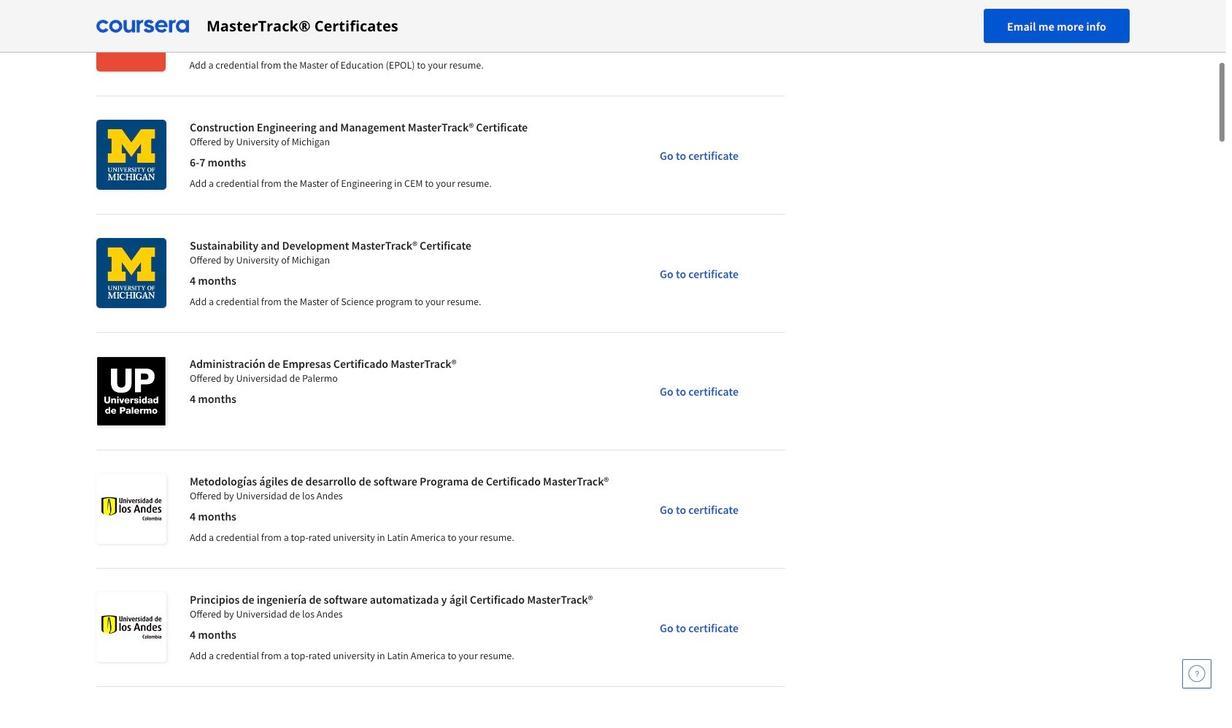 Task type: describe. For each thing, give the bounding box(es) containing it.
1 university of michigan image from the top
[[96, 120, 167, 190]]

2 universidad de los andes image from the top
[[96, 592, 167, 662]]

2 university of michigan image from the top
[[96, 238, 167, 308]]

help center image
[[1189, 665, 1206, 683]]

university of illinois at urbana-champaign image
[[96, 1, 166, 72]]



Task type: locate. For each thing, give the bounding box(es) containing it.
coursera image
[[96, 14, 189, 38]]

universidad de palermo image
[[96, 356, 167, 426]]

0 vertical spatial universidad de los andes image
[[96, 474, 167, 544]]

0 vertical spatial university of michigan image
[[96, 120, 167, 190]]

1 vertical spatial university of michigan image
[[96, 238, 167, 308]]

1 vertical spatial universidad de los andes image
[[96, 592, 167, 662]]

university of michigan image
[[96, 120, 167, 190], [96, 238, 167, 308]]

universidad de los andes image
[[96, 474, 167, 544], [96, 592, 167, 662]]

1 universidad de los andes image from the top
[[96, 474, 167, 544]]



Task type: vqa. For each thing, say whether or not it's contained in the screenshot.
universidad de los andes image
yes



